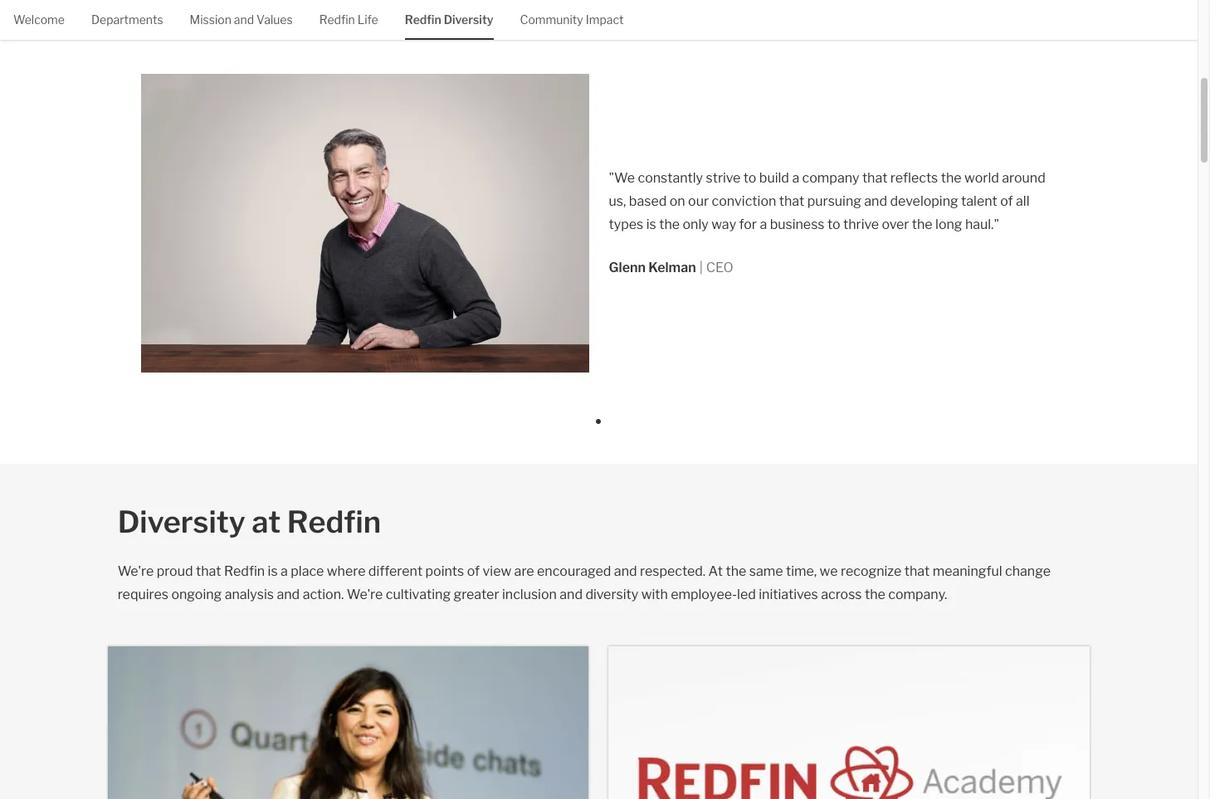 Task type: describe. For each thing, give the bounding box(es) containing it.
place
[[291, 563, 324, 579]]

redfin academy logo image
[[609, 646, 1090, 799]]

inclusion
[[502, 587, 557, 602]]

and down "encouraged"
[[560, 587, 583, 602]]

across
[[821, 587, 862, 602]]

kelman
[[649, 260, 696, 275]]

is inside "we constantly strive to build a company that reflects the world around us, based on our conviction that pursuing and developing talent of all types is the only way for a business to thrive over the long haul."
[[646, 217, 656, 232]]

departments link
[[91, 0, 163, 38]]

strive
[[706, 170, 741, 186]]

time,
[[786, 563, 817, 579]]

1 vertical spatial a
[[760, 217, 767, 232]]

view
[[483, 563, 512, 579]]

departments
[[91, 12, 163, 27]]

1 vertical spatial diversity
[[118, 504, 245, 540]]

mission and values link
[[190, 0, 293, 38]]

of inside "we constantly strive to build a company that reflects the world around us, based on our conviction that pursuing and developing talent of all types is the only way for a business to thrive over the long haul."
[[1000, 193, 1013, 209]]

are
[[514, 563, 534, 579]]

that up "business"
[[779, 193, 805, 209]]

meaningful
[[933, 563, 1002, 579]]

impact
[[586, 12, 624, 27]]

reflects
[[891, 170, 938, 186]]

values
[[257, 12, 293, 27]]

respected.
[[640, 563, 706, 579]]

redfin up where
[[287, 504, 381, 540]]

with
[[641, 587, 668, 602]]

1 horizontal spatial to
[[828, 217, 841, 232]]

business
[[770, 217, 825, 232]]

mission
[[190, 12, 231, 27]]

points
[[425, 563, 464, 579]]

welcome
[[13, 12, 65, 27]]

where
[[327, 563, 366, 579]]

over
[[882, 217, 909, 232]]

haul."
[[965, 217, 1000, 232]]

we
[[820, 563, 838, 579]]

pursuing
[[807, 193, 862, 209]]

led
[[737, 587, 756, 602]]

is inside we're proud that redfin is a place where different points of view are encouraged and respected. at the same time, we recognize that meaningful change requires ongoing analysis and action. we're cultivating greater inclusion and diversity with employee-led initiatives across the company.
[[268, 563, 278, 579]]

that left reflects
[[862, 170, 888, 186]]

a for same
[[281, 563, 288, 579]]

the left world
[[941, 170, 962, 186]]

company
[[802, 170, 860, 186]]

our
[[688, 193, 709, 209]]

thrive
[[843, 217, 879, 232]]

conviction
[[712, 193, 776, 209]]

requires
[[118, 587, 168, 602]]

and inside "we constantly strive to build a company that reflects the world around us, based on our conviction that pursuing and developing talent of all types is the only way for a business to thrive over the long haul."
[[864, 193, 887, 209]]



Task type: locate. For each thing, give the bounding box(es) containing it.
we're down where
[[347, 587, 383, 602]]

0 horizontal spatial to
[[744, 170, 757, 186]]

glenn kelman | ceo
[[609, 260, 734, 275]]

slide 1 dot image
[[596, 419, 601, 424]]

we're proud that redfin is a place where different points of view are encouraged and respected. at the same time, we recognize that meaningful change requires ongoing analysis and action. we're cultivating greater inclusion and diversity with employee-led initiatives across the company.
[[118, 563, 1051, 602]]

employee-
[[671, 587, 737, 602]]

and left values
[[234, 12, 254, 27]]

that up the company.
[[905, 563, 930, 579]]

we're up requires
[[118, 563, 154, 579]]

based
[[629, 193, 667, 209]]

diversity at redfin
[[118, 504, 381, 540]]

cultivating
[[386, 587, 451, 602]]

redfin life
[[319, 12, 378, 27]]

we're
[[118, 563, 154, 579], [347, 587, 383, 602]]

is down based
[[646, 217, 656, 232]]

of left all
[[1000, 193, 1013, 209]]

the down "recognize"
[[865, 587, 886, 602]]

the right at
[[726, 563, 747, 579]]

0 vertical spatial diversity
[[444, 12, 494, 27]]

redfin up analysis on the bottom of page
[[224, 563, 265, 579]]

world
[[965, 170, 999, 186]]

0 horizontal spatial of
[[467, 563, 480, 579]]

redfin life link
[[319, 0, 378, 38]]

1 vertical spatial is
[[268, 563, 278, 579]]

around
[[1002, 170, 1046, 186]]

developing
[[890, 193, 959, 209]]

to up conviction
[[744, 170, 757, 186]]

redfin left life
[[319, 12, 355, 27]]

community
[[520, 12, 583, 27]]

0 vertical spatial we're
[[118, 563, 154, 579]]

and down 'place'
[[277, 587, 300, 602]]

mission and values
[[190, 12, 293, 27]]

to
[[744, 170, 757, 186], [828, 217, 841, 232]]

0 vertical spatial a
[[792, 170, 800, 186]]

community impact
[[520, 12, 624, 27]]

0 vertical spatial of
[[1000, 193, 1013, 209]]

community impact link
[[520, 0, 624, 38]]

"we constantly strive to build a company that reflects the world around us, based on our conviction that pursuing and developing talent of all types is the only way for a business to thrive over the long haul."
[[609, 170, 1046, 232]]

1 horizontal spatial of
[[1000, 193, 1013, 209]]

only
[[683, 217, 709, 232]]

0 vertical spatial is
[[646, 217, 656, 232]]

long
[[936, 217, 963, 232]]

and
[[234, 12, 254, 27], [864, 193, 887, 209], [614, 563, 637, 579], [277, 587, 300, 602], [560, 587, 583, 602]]

analysis
[[225, 587, 274, 602]]

1 horizontal spatial diversity
[[444, 12, 494, 27]]

redfin
[[319, 12, 355, 27], [405, 12, 441, 27], [287, 504, 381, 540], [224, 563, 265, 579]]

a left 'place'
[[281, 563, 288, 579]]

2 horizontal spatial a
[[792, 170, 800, 186]]

woman presenting on stage image
[[108, 646, 589, 799]]

0 vertical spatial to
[[744, 170, 757, 186]]

types
[[609, 217, 644, 232]]

"we
[[609, 170, 635, 186]]

at
[[252, 504, 281, 540]]

of up greater
[[467, 563, 480, 579]]

the down on at right top
[[659, 217, 680, 232]]

for
[[739, 217, 757, 232]]

same
[[749, 563, 783, 579]]

of
[[1000, 193, 1013, 209], [467, 563, 480, 579]]

a right for
[[760, 217, 767, 232]]

different
[[368, 563, 423, 579]]

the down developing
[[912, 217, 933, 232]]

is up analysis on the bottom of page
[[268, 563, 278, 579]]

greater
[[454, 587, 499, 602]]

a inside we're proud that redfin is a place where different points of view are encouraged and respected. at the same time, we recognize that meaningful change requires ongoing analysis and action. we're cultivating greater inclusion and diversity with employee-led initiatives across the company.
[[281, 563, 288, 579]]

proud
[[157, 563, 193, 579]]

company.
[[888, 587, 948, 602]]

a for pursuing
[[792, 170, 800, 186]]

is
[[646, 217, 656, 232], [268, 563, 278, 579]]

1 horizontal spatial is
[[646, 217, 656, 232]]

change
[[1005, 563, 1051, 579]]

constantly
[[638, 170, 703, 186]]

redfin diversity link
[[405, 0, 494, 38]]

and up diversity
[[614, 563, 637, 579]]

ongoing
[[171, 587, 222, 602]]

ceo
[[706, 260, 734, 275]]

talent
[[961, 193, 998, 209]]

us,
[[609, 193, 626, 209]]

0 horizontal spatial a
[[281, 563, 288, 579]]

at
[[709, 563, 723, 579]]

1 horizontal spatial a
[[760, 217, 767, 232]]

1 horizontal spatial we're
[[347, 587, 383, 602]]

|
[[700, 260, 703, 275]]

that up ongoing
[[196, 563, 221, 579]]

diversity
[[586, 587, 639, 602]]

0 horizontal spatial diversity
[[118, 504, 245, 540]]

1 vertical spatial we're
[[347, 587, 383, 602]]

0 horizontal spatial is
[[268, 563, 278, 579]]

of inside we're proud that redfin is a place where different points of view are encouraged and respected. at the same time, we recognize that meaningful change requires ongoing analysis and action. we're cultivating greater inclusion and diversity with employee-led initiatives across the company.
[[467, 563, 480, 579]]

life
[[358, 12, 378, 27]]

build
[[759, 170, 789, 186]]

redfin inside we're proud that redfin is a place where different points of view are encouraged and respected. at the same time, we recognize that meaningful change requires ongoing analysis and action. we're cultivating greater inclusion and diversity with employee-led initiatives across the company.
[[224, 563, 265, 579]]

on
[[670, 193, 685, 209]]

that
[[862, 170, 888, 186], [779, 193, 805, 209], [196, 563, 221, 579], [905, 563, 930, 579]]

1 vertical spatial to
[[828, 217, 841, 232]]

0 horizontal spatial we're
[[118, 563, 154, 579]]

and up thrive
[[864, 193, 887, 209]]

way
[[712, 217, 736, 232]]

a
[[792, 170, 800, 186], [760, 217, 767, 232], [281, 563, 288, 579]]

initiatives
[[759, 587, 818, 602]]

2 vertical spatial a
[[281, 563, 288, 579]]

diversity
[[444, 12, 494, 27], [118, 504, 245, 540]]

to down pursuing at the right of the page
[[828, 217, 841, 232]]

glenn
[[609, 260, 646, 275]]

the
[[941, 170, 962, 186], [659, 217, 680, 232], [912, 217, 933, 232], [726, 563, 747, 579], [865, 587, 886, 602]]

recognize
[[841, 563, 902, 579]]

action.
[[303, 587, 344, 602]]

all
[[1016, 193, 1030, 209]]

a right build
[[792, 170, 800, 186]]

1 vertical spatial of
[[467, 563, 480, 579]]

redfin diversity
[[405, 12, 494, 27]]

welcome link
[[13, 0, 65, 38]]

encouraged
[[537, 563, 611, 579]]

redfin right life
[[405, 12, 441, 27]]



Task type: vqa. For each thing, say whether or not it's contained in the screenshot.
time,
yes



